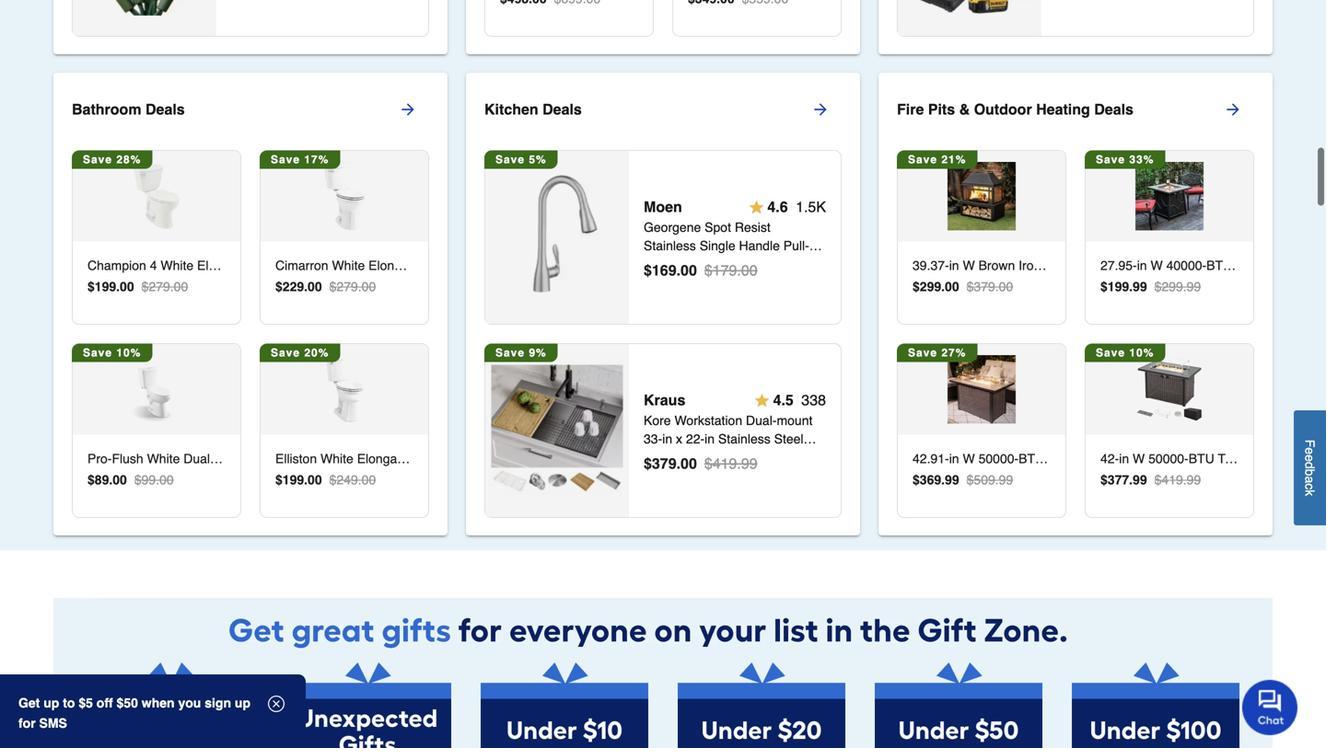 Task type: describe. For each thing, give the bounding box(es) containing it.
save 33%
[[1096, 153, 1155, 166]]

33-
[[644, 432, 663, 447]]

99 for 377
[[1133, 473, 1147, 488]]

39.37-in w brown iron wood-burning fire pit $ 299 . 00 $379.00
[[913, 258, 1171, 294]]

$279.00 for $ 199 . 00 $279.00
[[142, 280, 188, 294]]

$ for $ 199 . 99 $299.99
[[1101, 280, 1108, 294]]

169
[[652, 262, 677, 279]]

d
[[1303, 462, 1318, 469]]

$99.00
[[134, 473, 174, 488]]

pits
[[928, 101, 955, 118]]

00 inside the 39.37-in w brown iron wood-burning fire pit $ 299 . 00 $379.00
[[945, 280, 960, 294]]

10% for 99
[[1130, 347, 1155, 360]]

377
[[1108, 473, 1130, 488]]

00 for $ 89 . 00 $99.00
[[113, 473, 127, 488]]

$ for $ 229 . 00 $279.00
[[275, 280, 283, 294]]

pit
[[1156, 258, 1171, 273]]

save for $ 199 . 00 $249.00
[[271, 347, 300, 360]]

georgene spot resist stainless single handle pull- down kitchen faucet with deck plate
[[644, 220, 824, 290]]

bathroom
[[72, 101, 141, 118]]

00 for $ 199 . 00 $279.00
[[120, 280, 134, 294]]

00 for $ 199 . 00 $249.00
[[308, 473, 322, 488]]

faucet
[[725, 257, 764, 272]]

resist
[[735, 220, 771, 235]]

save for $ 89 . 00 $99.00
[[83, 347, 112, 360]]

save 21%
[[908, 153, 967, 166]]

f e e d b a c k
[[1303, 440, 1318, 497]]

1.5k
[[796, 198, 826, 215]]

338
[[802, 392, 826, 409]]

sign
[[205, 696, 231, 711]]

$ for $ 199 . 00 $279.00
[[88, 280, 95, 294]]

under 10 dollars. image
[[481, 663, 649, 749]]

299
[[920, 280, 942, 294]]

save 27%
[[908, 347, 967, 360]]

5%
[[529, 153, 547, 166]]

c
[[1303, 484, 1318, 490]]

27%
[[942, 347, 967, 360]]

save for $ 199 . 00 $279.00
[[83, 153, 112, 166]]

0 vertical spatial workstation
[[675, 413, 743, 428]]

$ for $ 379 . 00 $419.99
[[644, 455, 652, 472]]

4.5
[[773, 392, 794, 409]]

2 up from the left
[[235, 696, 251, 711]]

kraus
[[644, 392, 686, 409]]

brown
[[979, 258, 1015, 273]]

4.5 338
[[773, 392, 826, 409]]

get
[[18, 696, 40, 711]]

pull-
[[784, 239, 810, 253]]

$ for $ 369 . 99 $509.99
[[913, 473, 920, 488]]

spot
[[705, 220, 731, 235]]

$299.99
[[1155, 280, 1201, 294]]

. for $ 379 . 00 $419.99
[[677, 455, 681, 472]]

tools image
[[904, 0, 1036, 16]]

save 5%
[[496, 153, 547, 166]]

save 10% for 89
[[83, 347, 141, 360]]

fire pits & outdoor heating image for $419.99
[[1136, 356, 1204, 424]]

21%
[[942, 153, 967, 166]]

0 horizontal spatial in
[[663, 432, 673, 447]]

2 e from the top
[[1303, 455, 1318, 462]]

f
[[1303, 440, 1318, 448]]

sms
[[39, 717, 67, 731]]

kitchen image for kraus
[[491, 365, 623, 497]]

. inside the 39.37-in w brown iron wood-burning fire pit $ 299 . 00 $379.00
[[942, 280, 945, 294]]

$ inside the 39.37-in w brown iron wood-burning fire pit $ 299 . 00 $379.00
[[913, 280, 920, 294]]

fire pits & outdoor heating deals
[[897, 101, 1134, 118]]

89
[[95, 473, 109, 488]]

. for $ 89 . 00 $99.00
[[109, 473, 113, 488]]

. for $ 377 . 99 $419.99
[[1130, 473, 1133, 488]]

$379.00
[[967, 280, 1014, 294]]

229
[[283, 280, 304, 294]]

holiday decorations image
[[79, 0, 211, 16]]

heating
[[1036, 101, 1091, 118]]

save for $ 377 . 99 $419.99
[[1096, 347, 1126, 360]]

2-
[[715, 450, 726, 465]]

$ for $ 377 . 99 $419.99
[[1101, 473, 1108, 488]]

x
[[676, 432, 683, 447]]

$ 229 . 00 $279.00
[[275, 280, 376, 294]]

handle
[[739, 239, 780, 253]]

steel
[[774, 432, 804, 447]]

$ 169 . 00 $179.00
[[644, 262, 758, 279]]

$ 199 . 00 $279.00
[[88, 280, 188, 294]]

$249.00
[[329, 473, 376, 488]]

10% for 00
[[116, 347, 141, 360]]

iron
[[1019, 258, 1041, 273]]

off
[[97, 696, 113, 711]]

9%
[[529, 347, 547, 360]]

00 for $ 379 . 00 $419.99
[[681, 455, 697, 472]]

kitchen deals link
[[485, 88, 860, 132]]

sink
[[691, 469, 716, 483]]

bathroom image for $ 199 . 00 $279.00
[[122, 162, 191, 231]]

39.37-
[[913, 258, 949, 273]]

kore
[[644, 413, 671, 428]]

28%
[[116, 153, 141, 166]]

down
[[644, 257, 675, 272]]

for
[[18, 717, 36, 731]]

$179.00
[[705, 262, 758, 279]]

. for $ 169 . 00 $179.00
[[677, 262, 681, 279]]

w
[[963, 258, 975, 273]]

hole
[[726, 450, 753, 465]]

. for $ 229 . 00 $279.00
[[304, 280, 308, 294]]

arrow right image for kitchen deals
[[812, 101, 830, 119]]

kitchen deals
[[485, 101, 582, 118]]

get up to $5 off $50 when you sign up for sms
[[18, 696, 251, 731]]

$ 369 . 99 $509.99
[[913, 473, 1014, 488]]

save 10% for 377
[[1096, 347, 1155, 360]]

save for $ 229 . 00 $279.00
[[271, 153, 300, 166]]



Task type: vqa. For each thing, say whether or not it's contained in the screenshot.
$299.99's Fire Pits & Outdoor Heating image
yes



Task type: locate. For each thing, give the bounding box(es) containing it.
kitchen image for moen
[[491, 172, 623, 304]]

$ 379 . 00 $419.99
[[644, 455, 758, 472]]

e
[[1303, 448, 1318, 455], [1303, 455, 1318, 462]]

1 vertical spatial fire
[[1131, 258, 1153, 273]]

0 horizontal spatial $279.00
[[142, 280, 188, 294]]

1 e from the top
[[1303, 448, 1318, 455]]

99 right 369
[[945, 473, 960, 488]]

2 $279.00 from the left
[[329, 280, 376, 294]]

0 vertical spatial stainless
[[644, 239, 696, 253]]

fire pits & outdoor heating image
[[948, 162, 1016, 231], [1136, 162, 1204, 231], [948, 356, 1016, 424], [1136, 356, 1204, 424]]

0 vertical spatial single
[[700, 239, 736, 253]]

$ 199 . 99 $299.99
[[1101, 280, 1201, 294]]

rating filled image
[[755, 393, 770, 408]]

1 kitchen image from the top
[[491, 172, 623, 304]]

when
[[142, 696, 175, 711]]

0 horizontal spatial stainless
[[644, 239, 696, 253]]

kitchen right 169
[[678, 257, 721, 272]]

0 horizontal spatial single
[[644, 450, 680, 465]]

single inside kore workstation dual-mount 33-in x 22-in stainless steel single bowl 2-hole workstation kitchen sink
[[644, 450, 680, 465]]

2 vertical spatial kitchen
[[644, 469, 687, 483]]

arrow right image inside the fire pits & outdoor heating deals link
[[1224, 101, 1243, 119]]

kitchen image down the 9%
[[491, 365, 623, 497]]

2 arrow right image from the left
[[812, 101, 830, 119]]

1 $279.00 from the left
[[142, 280, 188, 294]]

save 10% down the $ 199 . 99 $299.99
[[1096, 347, 1155, 360]]

single down 33-
[[644, 450, 680, 465]]

$419.99 for $ 379 . 00 $419.99
[[705, 455, 758, 472]]

deck
[[794, 257, 824, 272]]

save left the 5%
[[496, 153, 525, 166]]

1 vertical spatial workstation
[[756, 450, 824, 465]]

2 save 10% from the left
[[1096, 347, 1155, 360]]

f e e d b a c k button
[[1294, 411, 1327, 526]]

. for $ 199 . 99 $299.99
[[1130, 280, 1133, 294]]

2 kitchen image from the top
[[491, 365, 623, 497]]

1 horizontal spatial deals
[[543, 101, 582, 118]]

under 50 dollars. image
[[875, 663, 1043, 749]]

1 horizontal spatial 10%
[[1130, 347, 1155, 360]]

1 deals from the left
[[146, 101, 185, 118]]

save left the 9%
[[496, 347, 525, 360]]

99 left $299.99
[[1133, 280, 1147, 294]]

0 horizontal spatial deals
[[146, 101, 185, 118]]

kitchen down bowl
[[644, 469, 687, 483]]

2 horizontal spatial deals
[[1095, 101, 1134, 118]]

deals up the 5%
[[543, 101, 582, 118]]

deals right 'bathroom'
[[146, 101, 185, 118]]

deals for bathroom deals
[[146, 101, 185, 118]]

single inside georgene spot resist stainless single handle pull- down kitchen faucet with deck plate
[[700, 239, 736, 253]]

bathroom deals
[[72, 101, 185, 118]]

.
[[677, 262, 681, 279], [116, 280, 120, 294], [304, 280, 308, 294], [942, 280, 945, 294], [1130, 280, 1133, 294], [677, 455, 681, 472], [109, 473, 113, 488], [304, 473, 308, 488], [942, 473, 945, 488], [1130, 473, 1133, 488]]

bathroom image
[[122, 162, 191, 231], [310, 162, 379, 231], [122, 356, 191, 424], [310, 356, 379, 424]]

99 right 377
[[1133, 473, 1147, 488]]

&
[[960, 101, 970, 118]]

2 horizontal spatial arrow right image
[[1224, 101, 1243, 119]]

save 28%
[[83, 153, 141, 166]]

save left 21%
[[908, 153, 938, 166]]

00 for $ 229 . 00 $279.00
[[308, 280, 322, 294]]

unexpected gifts. image
[[284, 663, 451, 749]]

in left w
[[949, 258, 960, 273]]

0 vertical spatial $419.99
[[705, 455, 758, 472]]

2 10% from the left
[[1130, 347, 1155, 360]]

$279.00
[[142, 280, 188, 294], [329, 280, 376, 294]]

1 vertical spatial $419.99
[[1155, 473, 1201, 488]]

0 horizontal spatial $419.99
[[705, 455, 758, 472]]

e up d
[[1303, 448, 1318, 455]]

0 horizontal spatial 199
[[95, 280, 116, 294]]

1 vertical spatial stainless
[[718, 432, 771, 447]]

199 for $ 199 . 99 $299.99
[[1108, 280, 1130, 294]]

you
[[178, 696, 201, 711]]

save 17%
[[271, 153, 329, 166]]

1 arrow right image from the left
[[399, 101, 417, 119]]

outdoor
[[974, 101, 1032, 118]]

arrow right image for fire pits & outdoor heating deals
[[1224, 101, 1243, 119]]

4.6 1.5k
[[768, 198, 826, 215]]

save left 27%
[[908, 347, 938, 360]]

. for $ 369 . 99 $509.99
[[942, 473, 945, 488]]

99 for 199
[[1133, 280, 1147, 294]]

deals for kitchen deals
[[543, 101, 582, 118]]

1 horizontal spatial fire
[[1131, 258, 1153, 273]]

kitchen up save 5%
[[485, 101, 539, 118]]

1 vertical spatial kitchen image
[[491, 365, 623, 497]]

deals right the 'heating'
[[1095, 101, 1134, 118]]

dual-
[[746, 413, 777, 428]]

fire left pit
[[1131, 258, 1153, 273]]

workstation up '22-'
[[675, 413, 743, 428]]

0 horizontal spatial fire
[[897, 101, 924, 118]]

$ 89 . 00 $99.00
[[88, 473, 174, 488]]

under 20 dollars. image
[[678, 663, 846, 749]]

$50
[[117, 696, 138, 711]]

arrow right image for bathroom deals
[[399, 101, 417, 119]]

$419.99 for $ 377 . 99 $419.99
[[1155, 473, 1201, 488]]

rating filled image
[[749, 200, 764, 215]]

1 horizontal spatial $279.00
[[329, 280, 376, 294]]

3 arrow right image from the left
[[1224, 101, 1243, 119]]

1 horizontal spatial in
[[705, 432, 715, 447]]

burning
[[1083, 258, 1127, 273]]

stainless up hole
[[718, 432, 771, 447]]

fire pits & outdoor heating image for $299.99
[[1136, 162, 1204, 231]]

10% down $ 199 . 00 $279.00
[[116, 347, 141, 360]]

kitchen image down the 5%
[[491, 172, 623, 304]]

save left 20%
[[271, 347, 300, 360]]

arrow right image inside kitchen deals link
[[812, 101, 830, 119]]

save left '28%' in the left top of the page
[[83, 153, 112, 166]]

bowl
[[683, 450, 711, 465]]

georgene
[[644, 220, 701, 235]]

1 horizontal spatial save 10%
[[1096, 347, 1155, 360]]

b
[[1303, 469, 1318, 477]]

99 for 369
[[945, 473, 960, 488]]

kore workstation dual-mount 33-in x 22-in stainless steel single bowl 2-hole workstation kitchen sink
[[644, 413, 824, 483]]

under 100 dollars. image
[[1072, 663, 1240, 749]]

0 horizontal spatial arrow right image
[[399, 101, 417, 119]]

10% down the $ 199 . 99 $299.99
[[1130, 347, 1155, 360]]

workstation
[[675, 413, 743, 428], [756, 450, 824, 465]]

stainless inside kore workstation dual-mount 33-in x 22-in stainless steel single bowl 2-hole workstation kitchen sink
[[718, 432, 771, 447]]

save left 17%
[[271, 153, 300, 166]]

1 horizontal spatial single
[[700, 239, 736, 253]]

0 horizontal spatial 10%
[[116, 347, 141, 360]]

0 horizontal spatial workstation
[[675, 413, 743, 428]]

fire
[[897, 101, 924, 118], [1131, 258, 1153, 273]]

0 vertical spatial fire
[[897, 101, 924, 118]]

99
[[1133, 280, 1147, 294], [945, 473, 960, 488], [1133, 473, 1147, 488]]

bathroom deals link
[[72, 88, 448, 132]]

save 20%
[[271, 347, 329, 360]]

2 horizontal spatial 199
[[1108, 280, 1130, 294]]

4.6
[[768, 198, 788, 215]]

with
[[768, 257, 791, 272]]

$ 199 . 00 $249.00
[[275, 473, 376, 488]]

1 horizontal spatial 199
[[283, 473, 304, 488]]

$279.00 for $ 229 . 00 $279.00
[[329, 280, 376, 294]]

$ for $ 89 . 00 $99.00
[[88, 473, 95, 488]]

10%
[[116, 347, 141, 360], [1130, 347, 1155, 360]]

up right sign
[[235, 696, 251, 711]]

save down the $ 199 . 99 $299.99
[[1096, 347, 1126, 360]]

1 vertical spatial single
[[644, 450, 680, 465]]

33%
[[1130, 153, 1155, 166]]

2 horizontal spatial in
[[949, 258, 960, 273]]

wood-
[[1045, 258, 1083, 273]]

1 up from the left
[[44, 696, 59, 711]]

in left "x"
[[663, 432, 673, 447]]

get great gifts for everyone on your list in the gift zone. image
[[53, 599, 1273, 663]]

199 for $ 199 . 00 $249.00
[[283, 473, 304, 488]]

fire left pits at the right
[[897, 101, 924, 118]]

00
[[681, 262, 697, 279], [120, 280, 134, 294], [308, 280, 322, 294], [945, 280, 960, 294], [681, 455, 697, 472], [113, 473, 127, 488], [308, 473, 322, 488]]

k
[[1303, 490, 1318, 497]]

arrow right image inside bathroom deals link
[[399, 101, 417, 119]]

bathroom image for $ 89 . 00 $99.00
[[122, 356, 191, 424]]

workstation down "steel"
[[756, 450, 824, 465]]

fire pits & outdoor heating image for $509.99
[[948, 356, 1016, 424]]

in inside the 39.37-in w brown iron wood-burning fire pit $ 299 . 00 $379.00
[[949, 258, 960, 273]]

plate
[[644, 275, 673, 290]]

mount
[[777, 413, 813, 428]]

in
[[949, 258, 960, 273], [663, 432, 673, 447], [705, 432, 715, 447]]

fire pits & outdoor heating image for $379.00
[[948, 162, 1016, 231]]

stainless down 'georgene'
[[644, 239, 696, 253]]

$ for $ 199 . 00 $249.00
[[275, 473, 283, 488]]

0 vertical spatial kitchen image
[[491, 172, 623, 304]]

deals
[[146, 101, 185, 118], [543, 101, 582, 118], [1095, 101, 1134, 118]]

1 vertical spatial kitchen
[[678, 257, 721, 272]]

in up 2-
[[705, 432, 715, 447]]

bathroom image for $ 229 . 00 $279.00
[[310, 162, 379, 231]]

save for $ 369 . 99 $509.99
[[908, 347, 938, 360]]

. for $ 199 . 00 $279.00
[[116, 280, 120, 294]]

fire inside the fire pits & outdoor heating deals link
[[897, 101, 924, 118]]

379
[[652, 455, 677, 472]]

0 horizontal spatial save 10%
[[83, 347, 141, 360]]

fire pits & outdoor heating deals link
[[897, 88, 1273, 132]]

0 vertical spatial kitchen
[[485, 101, 539, 118]]

a
[[1303, 477, 1318, 484]]

save down $ 199 . 00 $279.00
[[83, 347, 112, 360]]

fire inside the 39.37-in w brown iron wood-burning fire pit $ 299 . 00 $379.00
[[1131, 258, 1153, 273]]

up left to
[[44, 696, 59, 711]]

$5
[[79, 696, 93, 711]]

1 10% from the left
[[116, 347, 141, 360]]

to
[[63, 696, 75, 711]]

. for $ 199 . 00 $249.00
[[304, 473, 308, 488]]

top gifts. image
[[87, 663, 254, 749]]

chat invite button image
[[1243, 680, 1299, 736]]

save left 33%
[[1096, 153, 1126, 166]]

0 horizontal spatial up
[[44, 696, 59, 711]]

20%
[[304, 347, 329, 360]]

17%
[[304, 153, 329, 166]]

e up b
[[1303, 455, 1318, 462]]

22-
[[686, 432, 705, 447]]

1 horizontal spatial $419.99
[[1155, 473, 1201, 488]]

arrow right image
[[399, 101, 417, 119], [812, 101, 830, 119], [1224, 101, 1243, 119]]

stainless inside georgene spot resist stainless single handle pull- down kitchen faucet with deck plate
[[644, 239, 696, 253]]

1 save 10% from the left
[[83, 347, 141, 360]]

369
[[920, 473, 942, 488]]

moen
[[644, 198, 682, 215]]

$ 377 . 99 $419.99
[[1101, 473, 1201, 488]]

bathroom image for $ 199 . 00 $249.00
[[310, 356, 379, 424]]

3 deals from the left
[[1095, 101, 1134, 118]]

1 horizontal spatial stainless
[[718, 432, 771, 447]]

kitchen image
[[491, 172, 623, 304], [491, 365, 623, 497]]

$509.99
[[967, 473, 1014, 488]]

2 deals from the left
[[543, 101, 582, 118]]

1 horizontal spatial up
[[235, 696, 251, 711]]

1 horizontal spatial arrow right image
[[812, 101, 830, 119]]

kitchen inside kore workstation dual-mount 33-in x 22-in stainless steel single bowl 2-hole workstation kitchen sink
[[644, 469, 687, 483]]

1 horizontal spatial workstation
[[756, 450, 824, 465]]

save for $ 199 . 99 $299.99
[[1096, 153, 1126, 166]]

single down spot
[[700, 239, 736, 253]]

save 9%
[[496, 347, 547, 360]]

stainless
[[644, 239, 696, 253], [718, 432, 771, 447]]

00 for $ 169 . 00 $179.00
[[681, 262, 697, 279]]

kitchen inside georgene spot resist stainless single handle pull- down kitchen faucet with deck plate
[[678, 257, 721, 272]]

199 for $ 199 . 00 $279.00
[[95, 280, 116, 294]]

save 10% down $ 199 . 00 $279.00
[[83, 347, 141, 360]]

$ for $ 169 . 00 $179.00
[[644, 262, 652, 279]]

save 10%
[[83, 347, 141, 360], [1096, 347, 1155, 360]]



